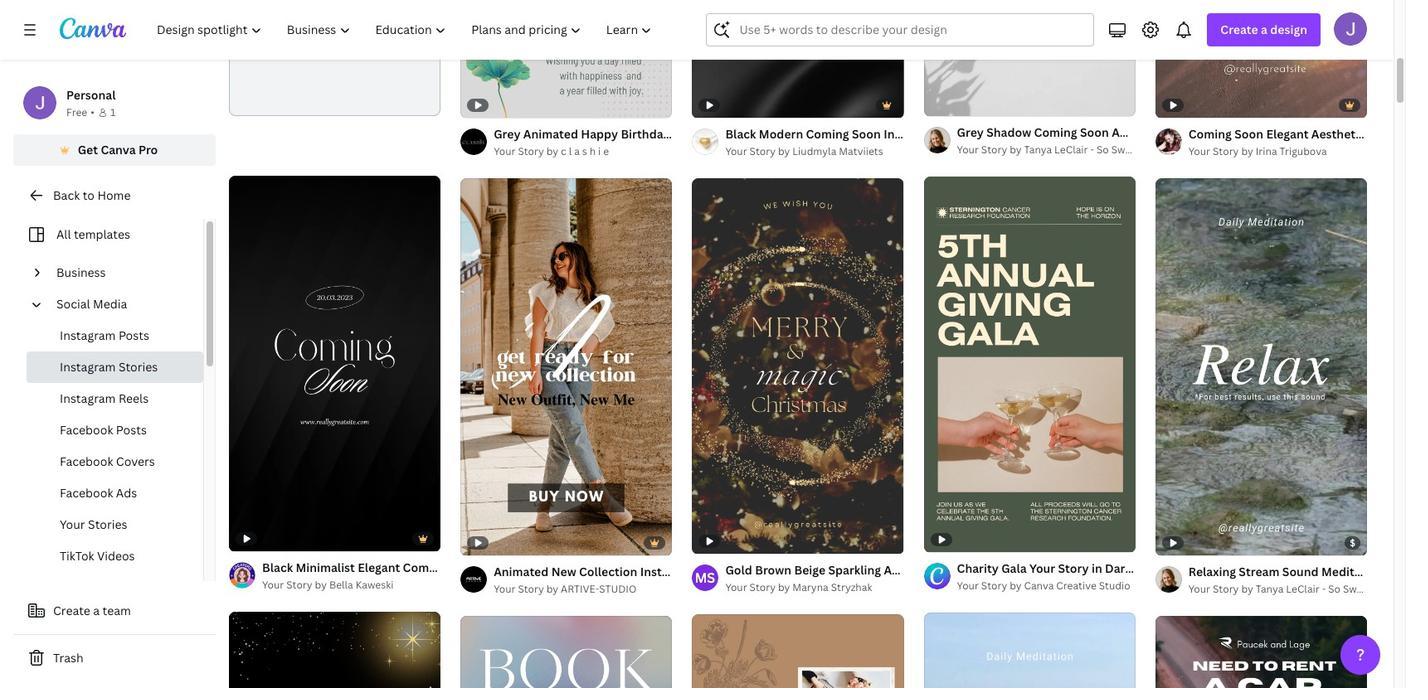 Task type: vqa. For each thing, say whether or not it's contained in the screenshot.
Relaxing Stream Sound Meditation Inst Link on the bottom of the page
yes



Task type: describe. For each thing, give the bounding box(es) containing it.
instagram reels link
[[27, 383, 203, 415]]

reels
[[119, 391, 149, 407]]

all templates link
[[23, 219, 193, 251]]

tanya inside relaxing stream sound meditation inst your story by tanya leclair - so swell studio
[[1256, 583, 1284, 597]]

your story by maryna stryzhak link
[[726, 580, 904, 597]]

facebook for facebook posts
[[60, 422, 113, 438]]

get canva pro
[[78, 142, 158, 158]]

coming inside grey shadow coming soon announcement instagram story your story by tanya leclair - so swell studio
[[1035, 124, 1078, 140]]

studio
[[599, 583, 637, 597]]

Search search field
[[740, 14, 1084, 46]]

elegant for aesthetic
[[1267, 126, 1309, 142]]

by inside coming soon  elegant aesthetic loadin your story by irina trigubova
[[1242, 144, 1254, 158]]

so inside relaxing stream sound meditation inst your story by tanya leclair - so swell studio
[[1329, 583, 1341, 597]]

announcement
[[1112, 124, 1199, 140]]

your stories link
[[27, 510, 203, 541]]

shadow
[[987, 124, 1032, 140]]

1
[[110, 105, 116, 120]]

facebook for facebook ads
[[60, 485, 113, 501]]

l
[[569, 144, 572, 158]]

leclair inside relaxing stream sound meditation inst your story by tanya leclair - so swell studio
[[1287, 583, 1320, 597]]

create a team button
[[13, 595, 216, 628]]

soon inside black minimalist elegant coming soon instagram story your story by bella kaweski
[[449, 560, 478, 576]]

by left maryna
[[778, 581, 790, 595]]

home
[[97, 188, 131, 203]]

instagram inside animated new collection instagram story your story by artive-studio
[[640, 565, 697, 580]]

grey shadow coming soon announcement instagram story link
[[957, 123, 1292, 142]]

business link
[[50, 257, 193, 289]]

black minimalist elegant coming soon instagram story link
[[262, 560, 571, 578]]

your stories
[[60, 517, 127, 533]]

swell inside relaxing stream sound meditation inst your story by tanya leclair - so swell studio
[[1343, 583, 1369, 597]]

soon inside grey shadow coming soon announcement instagram story your story by tanya leclair - so swell studio
[[1080, 124, 1109, 140]]

your story by liudmyla matviiets link
[[726, 143, 904, 160]]

story inside your story by maryna stryzhak link
[[750, 581, 776, 595]]

your inside grey animated happy birthday instagram story your story by c l a s h i e
[[494, 144, 516, 158]]

maryna stryzhak element
[[692, 565, 719, 592]]

by inside grey animated happy birthday instagram story your story by c l a s h i e
[[547, 144, 559, 158]]

kaweski
[[356, 579, 394, 593]]

get
[[78, 142, 98, 158]]

instagram posts link
[[27, 320, 203, 352]]

story inside your story by canva creative studio link
[[982, 580, 1008, 594]]

instagram inside grey animated happy birthday instagram story your story by c l a s h i e
[[673, 126, 730, 142]]

h
[[590, 144, 596, 158]]

aesthetic
[[1312, 126, 1366, 142]]

business
[[56, 265, 106, 281]]

coming inside the black modern coming soon instagram story your story by liudmyla matviiets
[[806, 126, 850, 142]]

birthday
[[621, 126, 670, 142]]

trigubova
[[1280, 144, 1327, 158]]

maryna stryzhak image
[[692, 565, 719, 592]]

stryzhak
[[831, 581, 873, 595]]

matviiets
[[839, 144, 884, 158]]

liudmyla
[[793, 144, 837, 158]]

instagram posts
[[60, 328, 149, 344]]

modern
[[759, 126, 804, 142]]

1 vertical spatial canva
[[1025, 580, 1054, 594]]

instagram inside grey shadow coming soon announcement instagram story your story by tanya leclair - so swell studio
[[1202, 124, 1259, 140]]

- inside grey shadow coming soon announcement instagram story your story by tanya leclair - so swell studio
[[1091, 142, 1095, 157]]

your inside relaxing stream sound meditation inst your story by tanya leclair - so swell studio
[[1189, 583, 1211, 597]]

create a team
[[53, 603, 131, 619]]

maryna
[[793, 581, 829, 595]]

your inside black minimalist elegant coming soon instagram story your story by bella kaweski
[[262, 579, 284, 593]]

your story by maryna stryzhak
[[726, 581, 873, 595]]

studio inside your story by canva creative studio link
[[1099, 580, 1131, 594]]

coming soon  elegant aesthetic loadin your story by irina trigubova
[[1189, 126, 1407, 158]]

relaxing stream sound meditation inst your story by tanya leclair - so swell studio
[[1189, 565, 1407, 597]]

a for design
[[1261, 22, 1268, 37]]

by inside black minimalist elegant coming soon instagram story your story by bella kaweski
[[315, 579, 327, 593]]

trash link
[[13, 642, 216, 676]]

studio inside relaxing stream sound meditation inst your story by tanya leclair - so swell studio
[[1371, 583, 1403, 597]]

soon inside coming soon  elegant aesthetic loadin your story by irina trigubova
[[1235, 126, 1264, 142]]

stories for instagram stories
[[119, 359, 158, 375]]

your story by canva creative studio link
[[957, 579, 1136, 595]]

tiktok
[[60, 549, 94, 564]]

your story by artive-studio link
[[494, 582, 673, 599]]

personal
[[66, 87, 116, 103]]

all templates
[[56, 227, 130, 242]]

design
[[1271, 22, 1308, 37]]

canva inside button
[[101, 142, 136, 158]]

to
[[83, 188, 95, 203]]

your inside animated new collection instagram story your story by artive-studio
[[494, 583, 516, 597]]

tanya inside grey shadow coming soon announcement instagram story your story by tanya leclair - so swell studio
[[1025, 142, 1052, 157]]

your story by tanya leclair - so swell studio link for sound
[[1189, 582, 1403, 599]]

ads
[[116, 485, 137, 501]]

leclair inside grey shadow coming soon announcement instagram story your story by tanya leclair - so swell studio
[[1055, 142, 1088, 157]]

pro
[[139, 142, 158, 158]]

your inside grey shadow coming soon announcement instagram story your story by tanya leclair - so swell studio
[[957, 142, 979, 157]]

happy
[[581, 126, 618, 142]]

facebook ads link
[[27, 478, 203, 510]]

back to home link
[[13, 179, 216, 212]]

story inside coming soon  elegant aesthetic loadin your story by irina trigubova
[[1213, 144, 1239, 158]]

by inside grey shadow coming soon announcement instagram story your story by tanya leclair - so swell studio
[[1010, 142, 1022, 157]]

i
[[598, 144, 601, 158]]

sound
[[1283, 565, 1319, 580]]

s
[[582, 144, 587, 158]]

facebook posts
[[60, 422, 147, 438]]

meditation
[[1322, 565, 1384, 580]]

black for black modern coming soon instagram story
[[726, 126, 756, 142]]

posts for facebook posts
[[116, 422, 147, 438]]

black modern coming soon instagram story link
[[726, 125, 974, 143]]

videos
[[97, 549, 135, 564]]

your story by bella kaweski link
[[262, 578, 441, 594]]

back
[[53, 188, 80, 203]]



Task type: locate. For each thing, give the bounding box(es) containing it.
grey inside grey animated happy birthday instagram story your story by c l a s h i e
[[494, 126, 521, 142]]

by down "shadow" on the right top
[[1010, 142, 1022, 157]]

1 vertical spatial so
[[1329, 583, 1341, 597]]

story inside relaxing stream sound meditation inst your story by tanya leclair - so swell studio
[[1213, 583, 1239, 597]]

1 vertical spatial -
[[1323, 583, 1326, 597]]

1 vertical spatial tanya
[[1256, 583, 1284, 597]]

1 vertical spatial swell
[[1343, 583, 1369, 597]]

ms link
[[692, 565, 719, 592]]

swell inside grey shadow coming soon announcement instagram story your story by tanya leclair - so swell studio
[[1112, 142, 1137, 157]]

canva left creative
[[1025, 580, 1054, 594]]

elegant up your story by irina trigubova link
[[1267, 126, 1309, 142]]

2 vertical spatial a
[[93, 603, 100, 619]]

0 vertical spatial your story by tanya leclair - so swell studio link
[[957, 142, 1171, 158]]

0 horizontal spatial black
[[262, 560, 293, 576]]

grey animated happy birthday instagram story your story by c l a s h i e
[[494, 126, 763, 158]]

coming inside coming soon  elegant aesthetic loadin your story by irina trigubova
[[1189, 126, 1232, 142]]

stories for your stories
[[88, 517, 127, 533]]

social
[[56, 296, 90, 312]]

2 facebook from the top
[[60, 454, 113, 470]]

tiktok videos link
[[27, 541, 203, 573]]

0 vertical spatial stories
[[119, 359, 158, 375]]

- inside relaxing stream sound meditation inst your story by tanya leclair - so swell studio
[[1323, 583, 1326, 597]]

1 vertical spatial stories
[[88, 517, 127, 533]]

stories down facebook ads link
[[88, 517, 127, 533]]

so inside grey shadow coming soon announcement instagram story your story by tanya leclair - so swell studio
[[1097, 142, 1109, 157]]

1 horizontal spatial studio
[[1140, 142, 1171, 157]]

create left team
[[53, 603, 90, 619]]

create
[[1221, 22, 1259, 37], [53, 603, 90, 619]]

a inside dropdown button
[[1261, 22, 1268, 37]]

0 vertical spatial so
[[1097, 142, 1109, 157]]

collection
[[579, 565, 638, 580]]

3 facebook from the top
[[60, 485, 113, 501]]

canva left pro
[[101, 142, 136, 158]]

posts inside the instagram posts link
[[119, 328, 149, 344]]

swell down grey shadow coming soon announcement instagram story link
[[1112, 142, 1137, 157]]

back to home
[[53, 188, 131, 203]]

instagram reels
[[60, 391, 149, 407]]

your inside coming soon  elegant aesthetic loadin your story by irina trigubova
[[1189, 144, 1211, 158]]

media
[[93, 296, 127, 312]]

studio right creative
[[1099, 580, 1131, 594]]

create a design button
[[1208, 13, 1321, 46]]

a for team
[[93, 603, 100, 619]]

•
[[91, 105, 95, 120]]

coming soon  elegant aesthetic loadin link
[[1189, 125, 1407, 143]]

templates
[[74, 227, 130, 242]]

coming up your story by irina trigubova link
[[1189, 126, 1232, 142]]

your story by tanya leclair - so swell studio link
[[957, 142, 1171, 158], [1189, 582, 1403, 599]]

grey up your story by c l a s h i e link at the top left of the page
[[494, 126, 521, 142]]

elegant up kaweski
[[358, 560, 400, 576]]

leclair down grey shadow coming soon announcement instagram story link
[[1055, 142, 1088, 157]]

coming
[[1035, 124, 1078, 140], [806, 126, 850, 142], [1189, 126, 1232, 142], [403, 560, 446, 576]]

0 horizontal spatial your story by tanya leclair - so swell studio link
[[957, 142, 1171, 158]]

stories
[[119, 359, 158, 375], [88, 517, 127, 533]]

0 horizontal spatial a
[[93, 603, 100, 619]]

$
[[1350, 537, 1356, 550]]

None search field
[[707, 13, 1095, 46]]

e
[[604, 144, 609, 158]]

a
[[1261, 22, 1268, 37], [574, 144, 580, 158], [93, 603, 100, 619]]

coming right "shadow" on the right top
[[1035, 124, 1078, 140]]

0 horizontal spatial -
[[1091, 142, 1095, 157]]

grey for grey animated happy birthday instagram story
[[494, 126, 521, 142]]

animated up c
[[524, 126, 578, 142]]

1 horizontal spatial your story by tanya leclair - so swell studio link
[[1189, 582, 1403, 599]]

0 vertical spatial leclair
[[1055, 142, 1088, 157]]

c
[[561, 144, 567, 158]]

0 horizontal spatial canva
[[101, 142, 136, 158]]

0 horizontal spatial swell
[[1112, 142, 1137, 157]]

- down grey shadow coming soon announcement instagram story link
[[1091, 142, 1095, 157]]

- down 'relaxing stream sound meditation inst' link
[[1323, 583, 1326, 597]]

0 vertical spatial -
[[1091, 142, 1095, 157]]

tanya
[[1025, 142, 1052, 157], [1256, 583, 1284, 597]]

black left minimalist
[[262, 560, 293, 576]]

by left c
[[547, 144, 559, 158]]

studio
[[1140, 142, 1171, 157], [1099, 580, 1131, 594], [1371, 583, 1403, 597]]

1 horizontal spatial so
[[1329, 583, 1341, 597]]

1 horizontal spatial elegant
[[1267, 126, 1309, 142]]

tanya down "shadow" on the right top
[[1025, 142, 1052, 157]]

0 horizontal spatial elegant
[[358, 560, 400, 576]]

black inside black minimalist elegant coming soon instagram story your story by bella kaweski
[[262, 560, 293, 576]]

2 vertical spatial facebook
[[60, 485, 113, 501]]

minimalist
[[296, 560, 355, 576]]

free •
[[66, 105, 95, 120]]

trash
[[53, 651, 84, 666]]

leclair
[[1055, 142, 1088, 157], [1287, 583, 1320, 597]]

1 vertical spatial facebook
[[60, 454, 113, 470]]

create inside button
[[53, 603, 90, 619]]

swell
[[1112, 142, 1137, 157], [1343, 583, 1369, 597]]

1 horizontal spatial canva
[[1025, 580, 1054, 594]]

by inside relaxing stream sound meditation inst your story by tanya leclair - so swell studio
[[1242, 583, 1254, 597]]

posts
[[119, 328, 149, 344], [116, 422, 147, 438]]

your story by tanya leclair - so swell studio link down "shadow" on the right top
[[957, 142, 1171, 158]]

stories up reels
[[119, 359, 158, 375]]

0 vertical spatial animated
[[524, 126, 578, 142]]

tiktok videos
[[60, 549, 135, 564]]

relaxing stream sound meditation inst link
[[1189, 564, 1407, 582]]

studio inside grey shadow coming soon announcement instagram story your story by tanya leclair - so swell studio
[[1140, 142, 1171, 157]]

a inside grey animated happy birthday instagram story your story by c l a s h i e
[[574, 144, 580, 158]]

coming up "your story by bella kaweski" link
[[403, 560, 446, 576]]

facebook down instagram reels
[[60, 422, 113, 438]]

by down 'modern'
[[778, 144, 790, 158]]

all
[[56, 227, 71, 242]]

your story by tanya leclair - so swell studio link down sound
[[1189, 582, 1403, 599]]

so down meditation
[[1329, 583, 1341, 597]]

coming inside black minimalist elegant coming soon instagram story your story by bella kaweski
[[403, 560, 446, 576]]

posts down reels
[[116, 422, 147, 438]]

grey
[[957, 124, 984, 140], [494, 126, 521, 142]]

1 vertical spatial create
[[53, 603, 90, 619]]

your story by canva creative studio
[[957, 580, 1131, 594]]

coming up liudmyla
[[806, 126, 850, 142]]

create for create a team
[[53, 603, 90, 619]]

animated new collection instagram story your story by artive-studio
[[494, 565, 731, 597]]

bella
[[329, 579, 353, 593]]

picture image
[[692, 615, 904, 689]]

grey shadow coming soon announcement instagram story image
[[924, 0, 1136, 116]]

0 vertical spatial facebook
[[60, 422, 113, 438]]

free
[[66, 105, 87, 120]]

black inside the black modern coming soon instagram story your story by liudmyla matviiets
[[726, 126, 756, 142]]

1 horizontal spatial black
[[726, 126, 756, 142]]

grey for grey shadow coming soon announcement instagram story
[[957, 124, 984, 140]]

artive-
[[561, 583, 599, 597]]

0 horizontal spatial grey
[[494, 126, 521, 142]]

a left design
[[1261, 22, 1268, 37]]

instagram inside black minimalist elegant coming soon instagram story your story by bella kaweski
[[481, 560, 537, 576]]

by inside the black modern coming soon instagram story your story by liudmyla matviiets
[[778, 144, 790, 158]]

facebook up your stories
[[60, 485, 113, 501]]

elegant inside black minimalist elegant coming soon instagram story your story by bella kaweski
[[358, 560, 400, 576]]

by
[[1010, 142, 1022, 157], [547, 144, 559, 158], [778, 144, 790, 158], [1242, 144, 1254, 158], [315, 579, 327, 593], [1010, 580, 1022, 594], [778, 581, 790, 595], [547, 583, 559, 597], [1242, 583, 1254, 597]]

your inside the black modern coming soon instagram story your story by liudmyla matviiets
[[726, 144, 747, 158]]

social media
[[56, 296, 127, 312]]

facebook covers
[[60, 454, 155, 470]]

elegant for coming
[[358, 560, 400, 576]]

loadin
[[1369, 126, 1407, 142]]

0 horizontal spatial so
[[1097, 142, 1109, 157]]

1 facebook from the top
[[60, 422, 113, 438]]

by down new
[[547, 583, 559, 597]]

tanya down stream
[[1256, 583, 1284, 597]]

jacob simon image
[[1334, 12, 1368, 46]]

animated inside animated new collection instagram story your story by artive-studio
[[494, 565, 549, 580]]

1 vertical spatial leclair
[[1287, 583, 1320, 597]]

studio down announcement
[[1140, 142, 1171, 157]]

0 vertical spatial posts
[[119, 328, 149, 344]]

a right l
[[574, 144, 580, 158]]

create for create a design
[[1221, 22, 1259, 37]]

posts for instagram posts
[[119, 328, 149, 344]]

by down minimalist
[[315, 579, 327, 593]]

facebook for facebook covers
[[60, 454, 113, 470]]

1 horizontal spatial a
[[574, 144, 580, 158]]

1 horizontal spatial leclair
[[1287, 583, 1320, 597]]

black for black minimalist elegant coming soon instagram story
[[262, 560, 293, 576]]

0 vertical spatial tanya
[[1025, 142, 1052, 157]]

top level navigation element
[[146, 13, 667, 46]]

facebook covers link
[[27, 446, 203, 478]]

your story by c l a s h i e link
[[494, 143, 673, 160]]

get canva pro button
[[13, 134, 216, 166]]

by inside animated new collection instagram story your story by artive-studio
[[547, 583, 559, 597]]

1 horizontal spatial swell
[[1343, 583, 1369, 597]]

your
[[957, 142, 979, 157], [494, 144, 516, 158], [726, 144, 747, 158], [1189, 144, 1211, 158], [60, 517, 85, 533], [262, 579, 284, 593], [957, 580, 979, 594], [726, 581, 747, 595], [494, 583, 516, 597], [1189, 583, 1211, 597]]

instagram inside the black modern coming soon instagram story your story by liudmyla matviiets
[[884, 126, 941, 142]]

1 vertical spatial animated
[[494, 565, 549, 580]]

stream
[[1239, 565, 1280, 580]]

facebook up facebook ads
[[60, 454, 113, 470]]

1 horizontal spatial -
[[1323, 583, 1326, 597]]

black modern coming soon instagram story your story by liudmyla matviiets
[[726, 126, 974, 158]]

leclair down sound
[[1287, 583, 1320, 597]]

new
[[552, 565, 577, 580]]

1 horizontal spatial grey
[[957, 124, 984, 140]]

create inside dropdown button
[[1221, 22, 1259, 37]]

black left 'modern'
[[726, 126, 756, 142]]

your story by irina trigubova link
[[1189, 143, 1368, 160]]

elegant inside coming soon  elegant aesthetic loadin your story by irina trigubova
[[1267, 126, 1309, 142]]

0 vertical spatial elegant
[[1267, 126, 1309, 142]]

so down grey shadow coming soon announcement instagram story link
[[1097, 142, 1109, 157]]

instagram
[[1202, 124, 1259, 140], [673, 126, 730, 142], [884, 126, 941, 142], [60, 328, 116, 344], [60, 359, 116, 375], [60, 391, 116, 407], [481, 560, 537, 576], [640, 565, 697, 580]]

facebook posts link
[[27, 415, 203, 446]]

posts down social media link
[[119, 328, 149, 344]]

0 horizontal spatial create
[[53, 603, 90, 619]]

grey shadow coming soon announcement instagram story your story by tanya leclair - so swell studio
[[957, 124, 1292, 157]]

black
[[726, 126, 756, 142], [262, 560, 293, 576]]

by left creative
[[1010, 580, 1022, 594]]

1 vertical spatial posts
[[116, 422, 147, 438]]

1 vertical spatial a
[[574, 144, 580, 158]]

grey inside grey shadow coming soon announcement instagram story your story by tanya leclair - so swell studio
[[957, 124, 984, 140]]

create left design
[[1221, 22, 1259, 37]]

grey animated happy birthday instagram story link
[[494, 125, 763, 143]]

2 horizontal spatial studio
[[1371, 583, 1403, 597]]

a inside button
[[93, 603, 100, 619]]

0 vertical spatial create
[[1221, 22, 1259, 37]]

animated inside grey animated happy birthday instagram story your story by c l a s h i e
[[524, 126, 578, 142]]

0 horizontal spatial studio
[[1099, 580, 1131, 594]]

by left 'irina'
[[1242, 144, 1254, 158]]

0 vertical spatial canva
[[101, 142, 136, 158]]

2 horizontal spatial a
[[1261, 22, 1268, 37]]

by down stream
[[1242, 583, 1254, 597]]

swell down meditation
[[1343, 583, 1369, 597]]

0 horizontal spatial tanya
[[1025, 142, 1052, 157]]

irina
[[1256, 144, 1278, 158]]

social media link
[[50, 289, 193, 320]]

soon inside the black modern coming soon instagram story your story by liudmyla matviiets
[[852, 126, 881, 142]]

create a design
[[1221, 22, 1308, 37]]

so
[[1097, 142, 1109, 157], [1329, 583, 1341, 597]]

relaxing
[[1189, 565, 1237, 580]]

studio down inst
[[1371, 583, 1403, 597]]

instagram stories
[[60, 359, 158, 375]]

0 vertical spatial a
[[1261, 22, 1268, 37]]

grey left "shadow" on the right top
[[957, 124, 984, 140]]

1 vertical spatial black
[[262, 560, 293, 576]]

0 horizontal spatial leclair
[[1055, 142, 1088, 157]]

0 vertical spatial swell
[[1112, 142, 1137, 157]]

1 horizontal spatial create
[[1221, 22, 1259, 37]]

animated left new
[[494, 565, 549, 580]]

story
[[1262, 124, 1292, 140], [732, 126, 763, 142], [943, 126, 974, 142], [982, 142, 1008, 157], [518, 144, 544, 158], [750, 144, 776, 158], [1213, 144, 1239, 158], [540, 560, 571, 576], [700, 565, 731, 580], [286, 579, 313, 593], [982, 580, 1008, 594], [750, 581, 776, 595], [518, 583, 544, 597], [1213, 583, 1239, 597]]

1 horizontal spatial tanya
[[1256, 583, 1284, 597]]

0 vertical spatial black
[[726, 126, 756, 142]]

-
[[1091, 142, 1095, 157], [1323, 583, 1326, 597]]

animated new collection instagram story link
[[494, 564, 731, 582]]

facebook
[[60, 422, 113, 438], [60, 454, 113, 470], [60, 485, 113, 501]]

1 vertical spatial your story by tanya leclair - so swell studio link
[[1189, 582, 1403, 599]]

1 vertical spatial elegant
[[358, 560, 400, 576]]

black minimalist elegant coming soon instagram story your story by bella kaweski
[[262, 560, 571, 593]]

a left team
[[93, 603, 100, 619]]

your story by tanya leclair - so swell studio link for coming
[[957, 142, 1171, 158]]

posts inside facebook posts link
[[116, 422, 147, 438]]

covers
[[116, 454, 155, 470]]



